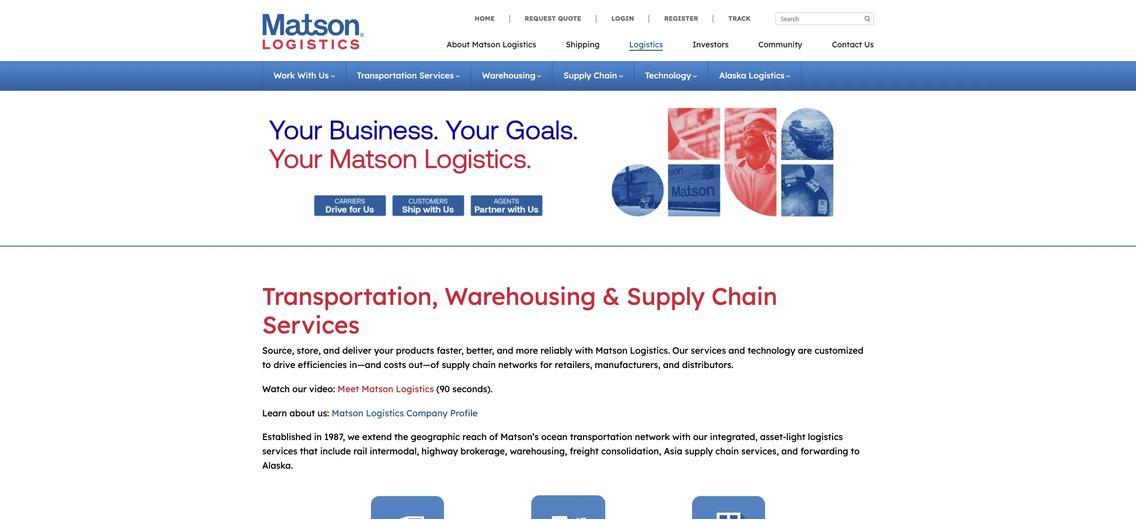 Task type: locate. For each thing, give the bounding box(es) containing it.
video:
[[309, 383, 335, 395]]

technology link
[[645, 70, 697, 80]]

light
[[787, 431, 806, 443]]

logistics link
[[615, 37, 678, 57]]

distributors.
[[682, 359, 734, 371]]

matson
[[472, 39, 500, 49], [596, 345, 628, 356], [362, 383, 394, 395], [332, 407, 364, 419]]

in—and
[[349, 359, 381, 371]]

request quote link
[[510, 14, 596, 22]]

established in 1987, we extend the geographic reach of matson's ocean transportation network with our integrated, asset-light logistics services that include rail intermodal, highway brokerage, warehousing, freight consolidation, asia supply chain services, and forwarding to alaska.
[[262, 431, 860, 471]]

1 vertical spatial services
[[262, 446, 298, 457]]

geographic
[[411, 431, 460, 443]]

1 horizontal spatial chain
[[716, 446, 739, 457]]

work
[[274, 70, 295, 80]]

with up asia
[[673, 431, 691, 443]]

with
[[297, 70, 316, 80]]

to inside source, store, and deliver your products faster, better, and more reliably with matson logistics. our services and technology are customized to drive efficiencies in—and costs out—of supply chain networks for retailers, manufacturers, and distributors.
[[262, 359, 271, 371]]

meet
[[338, 383, 359, 395]]

intermodal,
[[370, 446, 419, 457]]

ocean
[[541, 431, 568, 443]]

1 horizontal spatial services
[[419, 70, 454, 80]]

0 horizontal spatial supply
[[564, 70, 592, 80]]

us inside "link"
[[864, 39, 874, 49]]

better,
[[466, 345, 495, 356]]

watch
[[262, 383, 290, 395]]

with inside source, store, and deliver your products faster, better, and more reliably with matson logistics. our services and technology are customized to drive efficiencies in—and costs out—of supply chain networks for retailers, manufacturers, and distributors.
[[575, 345, 593, 356]]

1 horizontal spatial our
[[693, 431, 708, 443]]

seconds).
[[453, 383, 493, 395]]

0 vertical spatial us
[[864, 39, 874, 49]]

0 horizontal spatial chain
[[473, 359, 496, 371]]

community link
[[744, 37, 817, 57]]

products
[[396, 345, 434, 356]]

1 vertical spatial with
[[673, 431, 691, 443]]

chain
[[473, 359, 496, 371], [716, 446, 739, 457]]

drive
[[274, 359, 295, 371]]

work with us
[[274, 70, 329, 80]]

transportation
[[357, 70, 417, 80]]

logistics
[[808, 431, 843, 443]]

1 horizontal spatial to
[[851, 446, 860, 457]]

logistics up extend the
[[366, 407, 404, 419]]

None search field
[[775, 12, 874, 25]]

supply chain link
[[564, 70, 623, 80]]

0 vertical spatial with
[[575, 345, 593, 356]]

1 horizontal spatial us
[[864, 39, 874, 49]]

with up retailers,
[[575, 345, 593, 356]]

us:
[[318, 407, 329, 419]]

our left integrated,
[[693, 431, 708, 443]]

to
[[262, 359, 271, 371], [851, 446, 860, 457]]

1 horizontal spatial with
[[673, 431, 691, 443]]

track link
[[713, 14, 751, 22]]

0 horizontal spatial chain
[[594, 70, 617, 80]]

services up distributors. on the right of the page
[[691, 345, 726, 356]]

us right with
[[319, 70, 329, 80]]

logistics
[[503, 39, 536, 49], [629, 39, 663, 49], [749, 70, 785, 80], [396, 383, 434, 395], [366, 407, 404, 419]]

freight
[[570, 446, 599, 457]]

services
[[419, 70, 454, 80], [262, 310, 360, 339]]

chain
[[594, 70, 617, 80], [712, 281, 778, 311]]

0 horizontal spatial our
[[292, 383, 307, 395]]

highway brokerage, intermodal rail, warehousing, forwarding image
[[269, 96, 867, 228]]

1 horizontal spatial supply
[[685, 446, 713, 457]]

supply right asia
[[685, 446, 713, 457]]

0 vertical spatial to
[[262, 359, 271, 371]]

supply
[[442, 359, 470, 371], [685, 446, 713, 457]]

0 horizontal spatial us
[[319, 70, 329, 80]]

us
[[864, 39, 874, 49], [319, 70, 329, 80]]

and down our
[[663, 359, 680, 371]]

1 horizontal spatial supply
[[627, 281, 705, 311]]

register
[[664, 14, 698, 22]]

1 vertical spatial supply
[[685, 446, 713, 457]]

forwarding
[[801, 446, 849, 457]]

(90
[[436, 383, 450, 395]]

to right forwarding
[[851, 446, 860, 457]]

services up store,
[[262, 310, 360, 339]]

0 vertical spatial supply
[[564, 70, 592, 80]]

rail
[[354, 446, 367, 457]]

search image
[[865, 15, 871, 22]]

matson's
[[501, 431, 539, 443]]

0 horizontal spatial with
[[575, 345, 593, 356]]

chain down 'better,'
[[473, 359, 496, 371]]

0 vertical spatial warehousing
[[482, 70, 536, 80]]

your
[[374, 345, 394, 356]]

and
[[323, 345, 340, 356], [497, 345, 514, 356], [729, 345, 745, 356], [663, 359, 680, 371]]

customized
[[815, 345, 864, 356]]

our left video:
[[292, 383, 307, 395]]

1987, we
[[324, 431, 360, 443]]

request
[[525, 14, 556, 22]]

matson up the manufacturers, in the bottom of the page
[[596, 345, 628, 356]]

matson up learn about us: matson logistics company profile
[[362, 383, 394, 395]]

our
[[292, 383, 307, 395], [693, 431, 708, 443]]

and up distributors. on the right of the page
[[729, 345, 745, 356]]

investors
[[693, 39, 729, 49]]

0 horizontal spatial supply
[[442, 359, 470, 371]]

reach
[[463, 431, 487, 443]]

0 vertical spatial chain
[[473, 359, 496, 371]]

0 horizontal spatial services
[[262, 446, 298, 457]]

1 horizontal spatial services
[[691, 345, 726, 356]]

services up alaska.
[[262, 446, 298, 457]]

matson logistics image
[[262, 14, 364, 49]]

0 vertical spatial services
[[419, 70, 454, 80]]

0 vertical spatial chain
[[594, 70, 617, 80]]

1 vertical spatial to
[[851, 446, 860, 457]]

1 vertical spatial warehousing
[[445, 281, 596, 311]]

costs
[[384, 359, 406, 371]]

1 vertical spatial chain
[[712, 281, 778, 311]]

and up efficiencies
[[323, 345, 340, 356]]

1 horizontal spatial chain
[[712, 281, 778, 311]]

to left drive
[[262, 359, 271, 371]]

more
[[516, 345, 538, 356]]

1 vertical spatial us
[[319, 70, 329, 80]]

0 horizontal spatial services
[[262, 310, 360, 339]]

1 vertical spatial chain
[[716, 446, 739, 457]]

1 vertical spatial our
[[693, 431, 708, 443]]

services
[[691, 345, 726, 356], [262, 446, 298, 457]]

that
[[300, 446, 318, 457]]

logistics down community 'link'
[[749, 70, 785, 80]]

source,
[[262, 345, 294, 356]]

home
[[475, 14, 495, 22]]

0 vertical spatial services
[[691, 345, 726, 356]]

services inside established in 1987, we extend the geographic reach of matson's ocean transportation network with our integrated, asset-light logistics services that include rail intermodal, highway brokerage, warehousing, freight consolidation, asia supply chain services, and forwarding to alaska.
[[262, 446, 298, 457]]

Search search field
[[775, 12, 874, 25]]

transportation
[[570, 431, 633, 443]]

0 vertical spatial our
[[292, 383, 307, 395]]

about matson logistics
[[447, 39, 536, 49]]

1 vertical spatial supply
[[627, 281, 705, 311]]

of
[[489, 431, 498, 443]]

supply down faster,
[[442, 359, 470, 371]]

0 vertical spatial supply
[[442, 359, 470, 371]]

integrated,
[[710, 431, 758, 443]]

matson down home
[[472, 39, 500, 49]]

store,
[[297, 345, 321, 356]]

chain inside transportation, warehousing & supply chain services
[[712, 281, 778, 311]]

warehousing
[[482, 70, 536, 80], [445, 281, 596, 311]]

1 vertical spatial services
[[262, 310, 360, 339]]

consolidation,
[[601, 446, 662, 457]]

our inside established in 1987, we extend the geographic reach of matson's ocean transportation network with our integrated, asset-light logistics services that include rail intermodal, highway brokerage, warehousing, freight consolidation, asia supply chain services, and forwarding to alaska.
[[693, 431, 708, 443]]

with inside established in 1987, we extend the geographic reach of matson's ocean transportation network with our integrated, asset-light logistics services that include rail intermodal, highway brokerage, warehousing, freight consolidation, asia supply chain services, and forwarding to alaska.
[[673, 431, 691, 443]]

us right the contact
[[864, 39, 874, 49]]

logistics down out—of
[[396, 383, 434, 395]]

with
[[575, 345, 593, 356], [673, 431, 691, 443]]

services down about
[[419, 70, 454, 80]]

0 horizontal spatial to
[[262, 359, 271, 371]]

chain down integrated,
[[716, 446, 739, 457]]



Task type: vqa. For each thing, say whether or not it's contained in the screenshot.
FOR
yes



Task type: describe. For each thing, give the bounding box(es) containing it.
login link
[[596, 14, 649, 22]]

learn
[[262, 407, 287, 419]]

alaska logistics
[[719, 70, 785, 80]]

alaska
[[719, 70, 747, 80]]

supply chain
[[564, 70, 617, 80]]

alaska logistics link
[[719, 70, 791, 80]]

community
[[758, 39, 803, 49]]

supply inside established in 1987, we extend the geographic reach of matson's ocean transportation network with our integrated, asset-light logistics services that include rail intermodal, highway brokerage, warehousing, freight consolidation, asia supply chain services, and forwarding to alaska.
[[685, 446, 713, 457]]

home link
[[475, 14, 510, 22]]

logistics up the warehousing link
[[503, 39, 536, 49]]

include
[[320, 446, 351, 457]]

request quote
[[525, 14, 582, 22]]

extend the
[[362, 431, 408, 443]]

meet matson logistics link
[[338, 383, 434, 395]]

chain inside established in 1987, we extend the geographic reach of matson's ocean transportation network with our integrated, asset-light logistics services that include rail intermodal, highway brokerage, warehousing, freight consolidation, asia supply chain services, and forwarding to alaska.
[[716, 446, 739, 457]]

reliably
[[541, 345, 572, 356]]

to inside established in 1987, we extend the geographic reach of matson's ocean transportation network with our integrated, asset-light logistics services that include rail intermodal, highway brokerage, warehousing, freight consolidation, asia supply chain services, and forwarding to alaska.
[[851, 446, 860, 457]]

contact
[[832, 39, 862, 49]]

shipping
[[566, 39, 600, 49]]

investors link
[[678, 37, 744, 57]]

top menu navigation
[[447, 37, 874, 57]]

warehousing,
[[510, 446, 567, 457]]

network
[[635, 431, 670, 443]]

technology
[[645, 70, 691, 80]]

faster,
[[437, 345, 464, 356]]

asset-
[[760, 431, 787, 443]]

are
[[798, 345, 812, 356]]

technology
[[748, 345, 796, 356]]

our
[[673, 345, 689, 356]]

asia
[[664, 446, 683, 457]]

shipping link
[[551, 37, 615, 57]]

highway
[[422, 446, 458, 457]]

services, and
[[742, 446, 798, 457]]

work with us link
[[274, 70, 335, 80]]

services inside transportation, warehousing & supply chain services
[[262, 310, 360, 339]]

about
[[447, 39, 470, 49]]

and up networks
[[497, 345, 514, 356]]

transportation services link
[[357, 70, 460, 80]]

with for reliably
[[575, 345, 593, 356]]

contact us
[[832, 39, 874, 49]]

established
[[262, 431, 312, 443]]

matson inside top menu "navigation"
[[472, 39, 500, 49]]

logistics down login
[[629, 39, 663, 49]]

quote
[[558, 14, 582, 22]]

in
[[314, 431, 322, 443]]

profile
[[450, 407, 478, 419]]

out—of
[[409, 359, 439, 371]]

alaska.
[[262, 460, 293, 471]]

supply inside source, store, and deliver your products faster, better, and more reliably with matson logistics. our services and technology are customized to drive efficiencies in—and costs out—of supply chain networks for retailers, manufacturers, and distributors.
[[442, 359, 470, 371]]

warehousing inside transportation, warehousing & supply chain services
[[445, 281, 596, 311]]

manufacturers,
[[595, 359, 661, 371]]

matson down 'meet'
[[332, 407, 364, 419]]

services inside source, store, and deliver your products faster, better, and more reliably with matson logistics. our services and technology are customized to drive efficiencies in—and costs out—of supply chain networks for retailers, manufacturers, and distributors.
[[691, 345, 726, 356]]

warehousing link
[[482, 70, 542, 80]]

matson logistics less than truckload icon image
[[531, 495, 605, 519]]

transportation, warehousing & supply chain services
[[262, 281, 778, 339]]

login
[[612, 14, 634, 22]]

for
[[540, 359, 552, 371]]

transportation services
[[357, 70, 454, 80]]

transportation,
[[262, 281, 438, 311]]

with for network
[[673, 431, 691, 443]]

brokerage,
[[461, 446, 507, 457]]

source, store, and deliver your products faster, better, and more reliably with matson logistics. our services and technology are customized to drive efficiencies in—and costs out—of supply chain networks for retailers, manufacturers, and distributors.
[[262, 345, 864, 371]]

retailers,
[[555, 359, 593, 371]]

matson inside source, store, and deliver your products faster, better, and more reliably with matson logistics. our services and technology are customized to drive efficiencies in—and costs out—of supply chain networks for retailers, manufacturers, and distributors.
[[596, 345, 628, 356]]

watch our video: meet matson logistics (90 seconds).
[[262, 383, 493, 395]]

networks
[[498, 359, 538, 371]]

deliver
[[342, 345, 372, 356]]

contact us link
[[817, 37, 874, 57]]

about matson logistics link
[[447, 37, 551, 57]]

track
[[729, 14, 751, 22]]

supply inside transportation, warehousing & supply chain services
[[627, 281, 705, 311]]

register link
[[649, 14, 713, 22]]

learn about us: matson logistics company profile
[[262, 407, 478, 419]]

efficiencies
[[298, 359, 347, 371]]

matson logistics company profile link
[[332, 407, 478, 419]]

chain inside source, store, and deliver your products faster, better, and more reliably with matson logistics. our services and technology are customized to drive efficiencies in—and costs out—of supply chain networks for retailers, manufacturers, and distributors.
[[473, 359, 496, 371]]

about
[[290, 407, 315, 419]]

company
[[407, 407, 448, 419]]

&
[[603, 281, 620, 311]]



